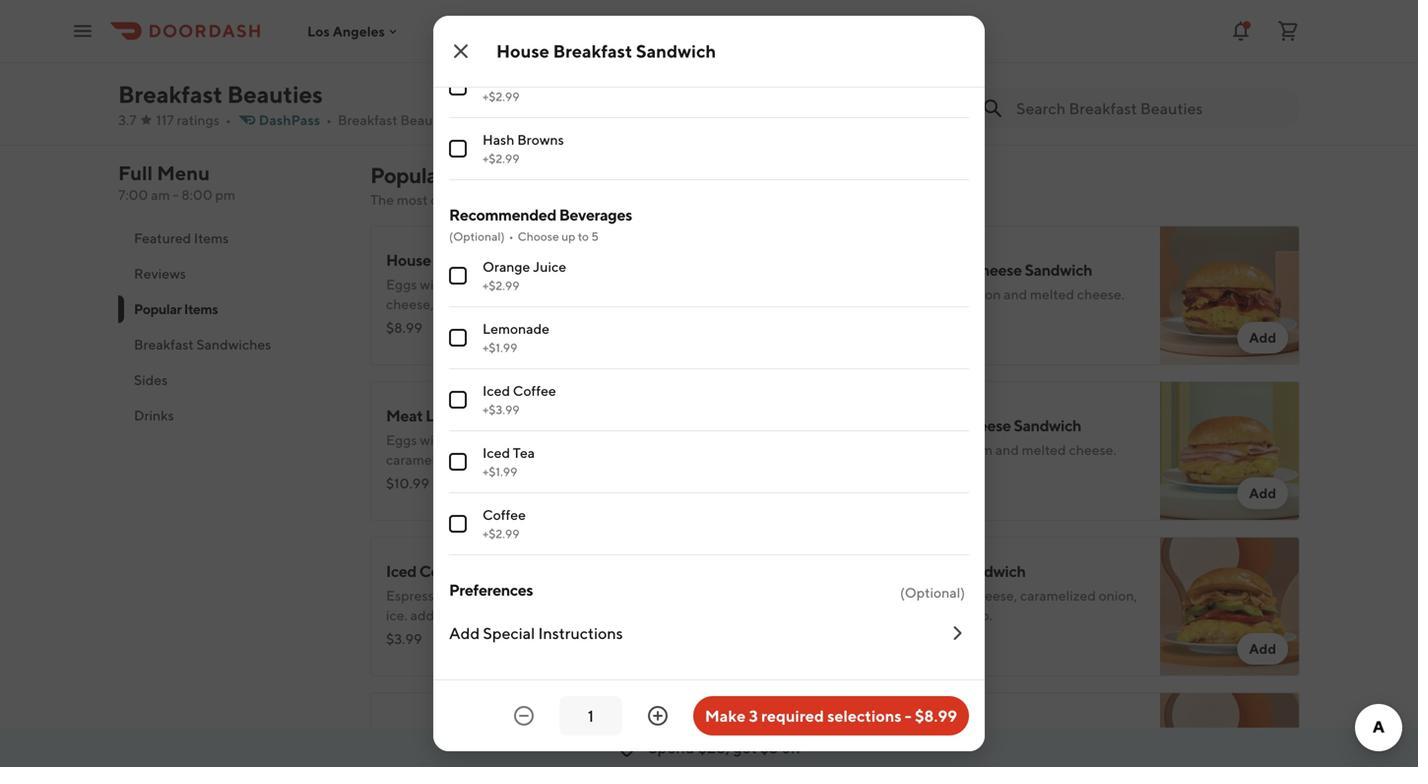 Task type: locate. For each thing, give the bounding box(es) containing it.
ratings
[[177, 112, 220, 128]]

items inside popular items the most commonly ordered items and dishes from this store
[[449, 163, 502, 188]]

popular for popular items the most commonly ordered items and dishes from this store
[[370, 163, 445, 188]]

4 +$2.99 from the top
[[483, 527, 520, 541]]

breakfast right cali
[[889, 562, 955, 581]]

eggs up tomato,
[[859, 588, 890, 604]]

burger right the '+$3.99'
[[544, 406, 592, 425]]

with down most
[[420, 276, 447, 293]]

house breakfast sandwich image
[[687, 226, 827, 365]]

1 vertical spatial up
[[561, 229, 576, 243]]

drinks button
[[118, 398, 347, 433]]

0 vertical spatial cheese
[[969, 261, 1022, 279]]

drinks
[[134, 407, 174, 424]]

choose inside recommended beverages (optional) • choose up to 5
[[518, 229, 559, 243]]

0 vertical spatial beauties
[[227, 80, 323, 108]]

eggs down bacon,
[[859, 286, 890, 302]]

1 vertical spatial beef
[[951, 743, 980, 759]]

items inside button
[[194, 230, 229, 246]]

0 horizontal spatial burger
[[544, 406, 592, 425]]

bacon, inside house breakfast sandwich eggs with crispy bacon, hash brown, melted cheese, and house sauce. $8.99
[[489, 276, 532, 293]]

- inside button
[[905, 707, 912, 725]]

with inside house breakfast sandwich eggs with crispy bacon, hash brown, melted cheese, and house sauce. $8.99
[[420, 276, 447, 293]]

choose
[[518, 40, 559, 54], [518, 229, 559, 243]]

add for meat lovers breakfast burger
[[777, 485, 804, 501]]

0 vertical spatial $8.99
[[386, 320, 422, 336]]

0 vertical spatial recommended
[[449, 16, 556, 35]]

2 vertical spatial (optional)
[[900, 585, 965, 601]]

crispy down iced coffee +$3.99 at the left of page
[[528, 432, 565, 448]]

apps
[[632, 16, 668, 35]]

cheese. inside ham, egg and cheese sandwich eggs with savory ham and melted cheese.
[[1069, 442, 1117, 458]]

recommended up 4/7/22
[[449, 16, 556, 35]]

items
[[449, 163, 502, 188], [194, 230, 229, 246], [184, 301, 218, 317]]

• inside recommended sides and apps (optional) • choose up to 2
[[509, 40, 514, 54]]

cheese, inside meat lovers breakfast burger eggs with beef burger, crispy bacon, caramelized onions, melted cheese, and hash brown.
[[559, 452, 607, 468]]

order
[[568, 47, 600, 61]]

melted inside meat lovers breakfast burger eggs with beef burger, crispy bacon, caramelized onions, melted cheese, and hash brown.
[[512, 452, 556, 468]]

and down egg
[[903, 763, 927, 767]]

add for cali breakfast sandwich
[[1249, 641, 1276, 657]]

breakfast down the popular items
[[134, 336, 194, 353]]

0 horizontal spatial t
[[707, 8, 717, 29]]

1 vertical spatial to
[[578, 229, 589, 243]]

1 horizontal spatial cheese,
[[559, 452, 607, 468]]

sandwich inside cali breakfast sandwich eggs with melted cheese, caramelized onion, tomato, and avocado.
[[958, 562, 1026, 581]]

1 vertical spatial (optional)
[[449, 229, 505, 243]]

0 horizontal spatial hash
[[534, 276, 564, 293]]

to left 5 at the top of the page
[[578, 229, 589, 243]]

cheese
[[969, 261, 1022, 279], [958, 416, 1011, 435], [511, 727, 563, 746]]

bacon, down orange
[[489, 276, 532, 293]]

0 vertical spatial choose
[[518, 40, 559, 54]]

+$2.99 for orange
[[483, 279, 520, 293]]

cheese inside ham, egg and cheese sandwich eggs with savory ham and melted cheese.
[[958, 416, 1011, 435]]

t
[[707, 8, 717, 29], [789, 9, 798, 28]]

house up 'breakfast potatoes +$2.99'
[[496, 40, 550, 62]]

mi
[[499, 112, 514, 128]]

crispy left bacon
[[923, 286, 959, 302]]

None checkbox
[[449, 267, 467, 285], [449, 453, 467, 471], [449, 515, 467, 533], [449, 267, 467, 285], [449, 453, 467, 471], [449, 515, 467, 533]]

sausage, egg and cheese sandwich image
[[687, 692, 827, 767]]

iced inside iced coffee espresso with kopeli coffee, half & half, and ice. add vanilla, hazelnut, or caramel monin® flavoring.
[[386, 562, 417, 581]]

cheese for bacon, egg and cheese sandwich
[[969, 261, 1022, 279]]

iced up "espresso"
[[386, 562, 417, 581]]

and up monin® at the left
[[629, 588, 653, 604]]

1 horizontal spatial sides
[[559, 16, 597, 35]]

0 vertical spatial house
[[496, 40, 550, 62]]

beauties up dashpass
[[227, 80, 323, 108]]

1 vertical spatial popular
[[134, 301, 181, 317]]

off
[[782, 738, 801, 757]]

sandwich
[[636, 40, 716, 62], [503, 251, 571, 269], [1025, 261, 1092, 279], [1014, 416, 1082, 435], [958, 562, 1026, 581], [566, 727, 634, 746]]

eggs
[[386, 276, 417, 293], [859, 286, 890, 302], [386, 432, 417, 448], [859, 442, 890, 458], [859, 588, 890, 604]]

breakfast up house
[[434, 251, 500, 269]]

1 horizontal spatial beauties
[[400, 112, 455, 128]]

eggs inside meat lovers breakfast burger eggs with beef burger, crispy bacon, caramelized onions, melted cheese, and hash brown.
[[386, 432, 417, 448]]

dishes
[[615, 192, 654, 208]]

eggs down most
[[386, 276, 417, 293]]

instructions
[[538, 624, 623, 643]]

egg right sausage,
[[451, 727, 479, 746]]

1 vertical spatial -
[[905, 707, 912, 725]]

items up reviews button at the left of the page
[[194, 230, 229, 246]]

2 horizontal spatial cheese,
[[970, 588, 1017, 604]]

eggs inside cali breakfast sandwich eggs with melted cheese, caramelized onion, tomato, and avocado.
[[859, 588, 890, 604]]

breakfast inside cali breakfast sandwich eggs with melted cheese, caramelized onion, tomato, and avocado.
[[889, 562, 955, 581]]

(optional) down the commonly
[[449, 229, 505, 243]]

full
[[118, 162, 153, 185]]

eggs down meat
[[386, 432, 417, 448]]

breakfast up egg
[[859, 718, 925, 736]]

cali breakfast sandwich eggs with melted cheese, caramelized onion, tomato, and avocado.
[[859, 562, 1138, 623]]

recommended
[[449, 16, 556, 35], [449, 205, 556, 224]]

add button for ham, egg and cheese sandwich
[[1237, 478, 1288, 509]]

coffee up "espresso"
[[419, 562, 467, 581]]

2 vertical spatial egg
[[451, 727, 479, 746]]

0 horizontal spatial crispy
[[450, 276, 487, 293]]

0 horizontal spatial bacon,
[[489, 276, 532, 293]]

2 vertical spatial items
[[184, 301, 218, 317]]

and right the items
[[588, 192, 612, 208]]

cheese, right tea
[[559, 452, 607, 468]]

0 vertical spatial items
[[449, 163, 502, 188]]

0 horizontal spatial sides
[[134, 372, 168, 388]]

1 vertical spatial coffee
[[483, 507, 526, 523]]

and right tomato,
[[910, 607, 934, 623]]

choose up 'breakfast potatoes +$2.99'
[[518, 40, 559, 54]]

items up breakfast sandwiches
[[184, 301, 218, 317]]

1 horizontal spatial popular
[[370, 163, 445, 188]]

orange
[[483, 259, 530, 275]]

+$2.99 inside hash browns +$2.99
[[483, 152, 520, 165]]

(optional) up avocado.
[[900, 585, 965, 601]]

beef inside meat lovers breakfast burger eggs with beef burger, crispy bacon, caramelized onions, melted cheese, and hash brown.
[[450, 432, 478, 448]]

1 horizontal spatial $8.99
[[915, 707, 957, 725]]

with inside cali breakfast sandwich eggs with melted cheese, caramelized onion, tomato, and avocado.
[[893, 588, 920, 604]]

to left 2
[[578, 40, 589, 54]]

(optional) inside recommended beverages (optional) • choose up to 5
[[449, 229, 505, 243]]

popular inside popular items the most commonly ordered items and dishes from this store
[[370, 163, 445, 188]]

cheese. for bacon, egg and cheese sandwich
[[1077, 286, 1125, 302]]

1 vertical spatial $8.99
[[915, 707, 957, 725]]

1 vertical spatial items
[[194, 230, 229, 246]]

breakfast inside button
[[134, 336, 194, 353]]

1 vertical spatial burger,
[[982, 743, 1027, 759]]

+$2.99 down hash
[[483, 152, 520, 165]]

burger, right egg
[[982, 743, 1027, 759]]

cheese.
[[1077, 286, 1125, 302], [1069, 442, 1117, 458], [976, 763, 1024, 767]]

breakfast inside house breakfast sandwich eggs with crispy bacon, hash brown, melted cheese, and house sauce. $8.99
[[434, 251, 500, 269]]

to
[[578, 40, 589, 54], [578, 229, 589, 243]]

beef down 'lovers'
[[450, 432, 478, 448]]

kopeli
[[475, 588, 513, 604]]

and inside meat lovers breakfast burger eggs with beef burger, crispy bacon, caramelized onions, melted cheese, and hash brown.
[[610, 452, 633, 468]]

$8.99 inside button
[[915, 707, 957, 725]]

1 horizontal spatial crispy
[[528, 432, 565, 448]]

- inside full menu 7:00 am - 8:00 pm
[[173, 187, 179, 203]]

house breakfast sandwich
[[496, 40, 716, 62]]

1 horizontal spatial house
[[496, 40, 550, 62]]

popular up most
[[370, 163, 445, 188]]

cheese,
[[386, 296, 434, 312], [559, 452, 607, 468], [970, 588, 1017, 604]]

coffee inside iced coffee espresso with kopeli coffee, half & half, and ice. add vanilla, hazelnut, or caramel monin® flavoring.
[[419, 562, 467, 581]]

espresso
[[386, 588, 442, 604]]

1 horizontal spatial beef
[[951, 743, 980, 759]]

0 vertical spatial -
[[173, 187, 179, 203]]

0 horizontal spatial popular
[[134, 301, 181, 317]]

cheese, inside cali breakfast sandwich eggs with melted cheese, caramelized onion, tomato, and avocado.
[[970, 588, 1017, 604]]

1 vertical spatial +$1.99
[[483, 465, 517, 479]]

iced left tea
[[483, 445, 510, 461]]

2 up from the top
[[561, 229, 576, 243]]

juice
[[533, 259, 566, 275]]

add button
[[1237, 322, 1288, 354], [765, 478, 816, 509], [1237, 478, 1288, 509], [1237, 633, 1288, 665]]

1 vertical spatial cheese.
[[1069, 442, 1117, 458]]

sides inside recommended sides and apps (optional) • choose up to 2
[[559, 16, 597, 35]]

1 vertical spatial cheese
[[958, 416, 1011, 435]]

0 vertical spatial beef
[[450, 432, 478, 448]]

burger
[[544, 406, 592, 425], [928, 718, 976, 736]]

iced tea +$1.99
[[483, 445, 535, 479]]

and
[[599, 16, 629, 35]]

caramelized inside cali breakfast sandwich eggs with melted cheese, caramelized onion, tomato, and avocado.
[[1020, 588, 1096, 604]]

house inside house breakfast sandwich dialog
[[496, 40, 550, 62]]

1 vertical spatial burger
[[928, 718, 976, 736]]

cheese inside bacon, egg and cheese sandwich eggs with crispy bacon and melted cheese.
[[969, 261, 1022, 279]]

and inside popular items the most commonly ordered items and dishes from this store
[[588, 192, 612, 208]]

+$2.99 inside coffee +$2.99
[[483, 527, 520, 541]]

0 vertical spatial egg
[[909, 261, 937, 279]]

angeles
[[333, 23, 385, 39]]

1 vertical spatial hash
[[636, 452, 666, 468]]

up left 2
[[561, 40, 576, 54]]

with down 'lovers'
[[420, 432, 447, 448]]

sides up 2
[[559, 16, 597, 35]]

with inside bacon, egg and cheese sandwich eggs with crispy bacon and melted cheese.
[[893, 286, 920, 302]]

iced coffee espresso with kopeli coffee, half & half, and ice. add vanilla, hazelnut, or caramel monin® flavoring.
[[386, 562, 664, 643]]

egg
[[894, 743, 918, 759]]

1 +$1.99 from the top
[[483, 341, 517, 355]]

0 vertical spatial iced
[[483, 383, 510, 399]]

1 vertical spatial cheese,
[[559, 452, 607, 468]]

and up bacon
[[940, 261, 966, 279]]

0 vertical spatial caramelized
[[386, 452, 462, 468]]

1 horizontal spatial -
[[905, 707, 912, 725]]

+$1.99 down tea
[[483, 465, 517, 479]]

with up vanilla,
[[445, 588, 472, 604]]

breakfast sandwiches
[[134, 336, 271, 353]]

or
[[544, 607, 557, 623]]

iced inside iced coffee +$3.99
[[483, 383, 510, 399]]

t right torean
[[789, 9, 798, 28]]

1 horizontal spatial hash
[[636, 452, 666, 468]]

house
[[496, 40, 550, 62], [386, 251, 431, 269]]

egg right ham,
[[898, 416, 927, 435]]

+$2.99 down orange
[[483, 279, 520, 293]]

0 vertical spatial +$1.99
[[483, 341, 517, 355]]

cheese. inside bacon, egg and cheese sandwich eggs with crispy bacon and melted cheese.
[[1077, 286, 1125, 302]]

iced coffee image
[[687, 537, 827, 677]]

cheese, up avocado.
[[970, 588, 1017, 604]]

1 vertical spatial choose
[[518, 229, 559, 243]]

egg inside bacon, egg and cheese sandwich eggs with crispy bacon and melted cheese.
[[909, 261, 937, 279]]

melted up avocado.
[[923, 588, 967, 604]]

half,
[[600, 588, 626, 604]]

and
[[588, 192, 612, 208], [940, 261, 966, 279], [1004, 286, 1027, 302], [437, 296, 460, 312], [929, 416, 956, 435], [996, 442, 1019, 458], [610, 452, 633, 468], [629, 588, 653, 604], [910, 607, 934, 623], [482, 727, 508, 746], [903, 763, 927, 767]]

0 vertical spatial to
[[578, 40, 589, 54]]

recommended sides and apps (optional) • choose up to 2
[[449, 16, 668, 54]]

melted right onions
[[929, 763, 974, 767]]

1 to from the top
[[578, 40, 589, 54]]

beauties left 3.4
[[400, 112, 455, 128]]

+$2.99 inside 'breakfast potatoes +$2.99'
[[483, 90, 520, 103]]

1 horizontal spatial burger,
[[982, 743, 1027, 759]]

+$2.99 up preferences
[[483, 527, 520, 541]]

house for house breakfast sandwich eggs with crispy bacon, hash brown, melted cheese, and house sauce. $8.99
[[386, 251, 431, 269]]

ham,
[[859, 416, 896, 435]]

and left house
[[437, 296, 460, 312]]

2 vertical spatial cheese,
[[970, 588, 1017, 604]]

None checkbox
[[449, 78, 467, 96], [449, 140, 467, 158], [449, 329, 467, 347], [449, 391, 467, 409], [449, 78, 467, 96], [449, 140, 467, 158], [449, 329, 467, 347], [449, 391, 467, 409]]

crispy up house
[[450, 276, 487, 293]]

0 horizontal spatial $8.99
[[386, 320, 422, 336]]

menu
[[157, 162, 210, 185]]

iced for iced coffee espresso with kopeli coffee, half & half, and ice. add vanilla, hazelnut, or caramel monin® flavoring.
[[386, 562, 417, 581]]

1 vertical spatial beauties
[[400, 112, 455, 128]]

coffee up the '+$3.99'
[[513, 383, 556, 399]]

bacon, right tea
[[568, 432, 610, 448]]

0 horizontal spatial beef
[[450, 432, 478, 448]]

2 vertical spatial coffee
[[419, 562, 467, 581]]

+$1.99 down lemonade
[[483, 341, 517, 355]]

2
[[591, 40, 598, 54]]

ashley
[[427, 9, 474, 28]]

1 +$2.99 from the top
[[483, 90, 520, 103]]

$8.99 up egg
[[915, 707, 957, 725]]

117
[[156, 112, 174, 128]]

burger right the selections
[[928, 718, 976, 736]]

t left torean
[[707, 8, 717, 29]]

coffee
[[513, 383, 556, 399], [483, 507, 526, 523], [419, 562, 467, 581]]

choose inside recommended sides and apps (optional) • choose up to 2
[[518, 40, 559, 54]]

cheese for ham, egg and cheese sandwich
[[958, 416, 1011, 435]]

house inside house breakfast sandwich eggs with crispy bacon, hash brown, melted cheese, and house sauce. $8.99
[[386, 251, 431, 269]]

breakfast down doordash
[[483, 69, 542, 86]]

2 horizontal spatial crispy
[[923, 286, 959, 302]]

+$2.99 inside orange juice +$2.99
[[483, 279, 520, 293]]

0 vertical spatial cheese.
[[1077, 286, 1125, 302]]

- up egg
[[905, 707, 912, 725]]

house down most
[[386, 251, 431, 269]]

iced for iced coffee +$3.99
[[483, 383, 510, 399]]

and up savory
[[929, 416, 956, 435]]

2 vertical spatial caramelized
[[1029, 743, 1105, 759]]

0 vertical spatial bacon,
[[489, 276, 532, 293]]

beauties for breakfast beauties • 3.4 mi
[[400, 112, 455, 128]]

add button for meat lovers breakfast burger
[[765, 478, 816, 509]]

eggs inside bacon, egg and cheese sandwich eggs with crispy bacon and melted cheese.
[[859, 286, 890, 302]]

2 choose from the top
[[518, 229, 559, 243]]

2 to from the top
[[578, 229, 589, 243]]

the
[[370, 192, 394, 208]]

special
[[483, 624, 535, 643]]

0 horizontal spatial burger,
[[481, 432, 526, 448]]

melted right bacon
[[1030, 286, 1074, 302]]

bacon,
[[859, 261, 907, 279]]

coffee inside iced coffee +$3.99
[[513, 383, 556, 399]]

0 horizontal spatial cheese,
[[386, 296, 434, 312]]

- right the 'am' on the left top of page
[[173, 187, 179, 203]]

0 vertical spatial up
[[561, 40, 576, 54]]

coffee for iced coffee espresso with kopeli coffee, half & half, and ice. add vanilla, hazelnut, or caramel monin® flavoring.
[[419, 562, 467, 581]]

add button for cali breakfast sandwich
[[1237, 633, 1288, 665]]

+$2.99 up 'mi'
[[483, 90, 520, 103]]

iced inside iced tea +$1.99
[[483, 445, 510, 461]]

(optional) down the w
[[449, 40, 505, 54]]

sides inside button
[[134, 372, 168, 388]]

coffee down iced tea +$1.99
[[483, 507, 526, 523]]

with up tomato,
[[893, 588, 920, 604]]

caramelized inside breakfast burger fried egg with beef burger, caramelized onions and melted cheese.
[[1029, 743, 1105, 759]]

0 horizontal spatial house
[[386, 251, 431, 269]]

3.7
[[118, 112, 136, 128]]

with inside iced coffee espresso with kopeli coffee, half & half, and ice. add vanilla, hazelnut, or caramel monin® flavoring.
[[445, 588, 472, 604]]

vanilla,
[[437, 607, 481, 623]]

with right egg
[[921, 743, 948, 759]]

0 vertical spatial burger
[[544, 406, 592, 425]]

- for 3
[[905, 707, 912, 725]]

house breakfast sandwich eggs with crispy bacon, hash brown, melted cheese, and house sauce. $8.99
[[386, 251, 657, 336]]

0 vertical spatial burger,
[[481, 432, 526, 448]]

melted right onions,
[[512, 452, 556, 468]]

recommended inside recommended beverages (optional) • choose up to 5
[[449, 205, 556, 224]]

burger,
[[481, 432, 526, 448], [982, 743, 1027, 759]]

egg for bacon,
[[909, 261, 937, 279]]

egg right bacon,
[[909, 261, 937, 279]]

0 vertical spatial sides
[[559, 16, 597, 35]]

1 vertical spatial recommended
[[449, 205, 556, 224]]

melted right ham on the right bottom
[[1022, 442, 1066, 458]]

breakfast beauties
[[118, 80, 323, 108]]

1 vertical spatial bacon,
[[568, 432, 610, 448]]

0 vertical spatial hash
[[534, 276, 564, 293]]

0 horizontal spatial beauties
[[227, 80, 323, 108]]

melted right brown,
[[612, 276, 657, 293]]

to inside recommended beverages (optional) • choose up to 5
[[578, 229, 589, 243]]

burger, up onions,
[[481, 432, 526, 448]]

recommended inside recommended sides and apps (optional) • choose up to 2
[[449, 16, 556, 35]]

caramelized inside meat lovers breakfast burger eggs with beef burger, crispy bacon, caramelized onions, melted cheese, and hash brown.
[[386, 452, 462, 468]]

1 horizontal spatial bacon,
[[568, 432, 610, 448]]

1 horizontal spatial burger
[[928, 718, 976, 736]]

breakfast up tea
[[474, 406, 541, 425]]

eggs inside house breakfast sandwich eggs with crispy bacon, hash brown, melted cheese, and house sauce. $8.99
[[386, 276, 417, 293]]

1 vertical spatial sides
[[134, 372, 168, 388]]

$8.99 up meat
[[386, 320, 422, 336]]

sides up drinks
[[134, 372, 168, 388]]

0 horizontal spatial -
[[173, 187, 179, 203]]

1 vertical spatial house
[[386, 251, 431, 269]]

0 vertical spatial (optional)
[[449, 40, 505, 54]]

sides
[[559, 16, 597, 35], [134, 372, 168, 388]]

$25,
[[698, 738, 730, 757]]

items
[[552, 192, 586, 208]]

meat
[[386, 406, 423, 425]]

from
[[657, 192, 687, 208]]

2 +$1.99 from the top
[[483, 465, 517, 479]]

beef inside breakfast burger fried egg with beef burger, caramelized onions and melted cheese.
[[951, 743, 980, 759]]

up left 5 at the top of the page
[[561, 229, 576, 243]]

1 recommended from the top
[[449, 16, 556, 35]]

with left savory
[[893, 442, 920, 458]]

coffee +$2.99
[[483, 507, 526, 541]]

3 +$2.99 from the top
[[483, 279, 520, 293]]

1 vertical spatial egg
[[898, 416, 927, 435]]

eggs down ham,
[[859, 442, 890, 458]]

store
[[715, 192, 746, 208]]

iced up the '+$3.99'
[[483, 383, 510, 399]]

with down bacon,
[[893, 286, 920, 302]]

0 vertical spatial coffee
[[513, 383, 556, 399]]

tea
[[513, 445, 535, 461]]

featured items
[[134, 230, 229, 246]]

2 +$2.99 from the top
[[483, 152, 520, 165]]

beef right egg
[[951, 743, 980, 759]]

reviews
[[134, 265, 186, 282]]

2 recommended from the top
[[449, 205, 556, 224]]

0 vertical spatial popular
[[370, 163, 445, 188]]

open menu image
[[71, 19, 95, 43]]

recommended sides and apps group
[[449, 15, 969, 180]]

egg for sausage,
[[451, 727, 479, 746]]

items for popular items
[[184, 301, 218, 317]]

Current quantity is 1 number field
[[571, 705, 611, 727]]

sausage, egg and cheese sandwich
[[386, 727, 634, 746]]

popular down the reviews
[[134, 301, 181, 317]]

1 vertical spatial caramelized
[[1020, 588, 1096, 604]]

los angeles
[[307, 23, 385, 39]]

1 vertical spatial iced
[[483, 445, 510, 461]]

flavoring.
[[386, 627, 444, 643]]

items for popular items the most commonly ordered items and dishes from this store
[[449, 163, 502, 188]]

1 choose from the top
[[518, 40, 559, 54]]

coffee for iced coffee +$3.99
[[513, 383, 556, 399]]

(optional)
[[449, 40, 505, 54], [449, 229, 505, 243], [900, 585, 965, 601]]

breakfast inside breakfast burger fried egg with beef burger, caramelized onions and melted cheese.
[[859, 718, 925, 736]]

reviews button
[[118, 256, 347, 292]]

hash
[[534, 276, 564, 293], [636, 452, 666, 468]]

recommended up orange
[[449, 205, 556, 224]]

crispy
[[450, 276, 487, 293], [923, 286, 959, 302], [528, 432, 565, 448]]

with inside breakfast burger fried egg with beef burger, caramelized onions and melted cheese.
[[921, 743, 948, 759]]

2 vertical spatial iced
[[386, 562, 417, 581]]

to inside recommended sides and apps (optional) • choose up to 2
[[578, 40, 589, 54]]

1 up from the top
[[561, 40, 576, 54]]

cheese, left house
[[386, 296, 434, 312]]

breakfast burger fried egg with beef burger, caramelized onions and melted cheese.
[[859, 718, 1105, 767]]

and inside cali breakfast sandwich eggs with melted cheese, caramelized onion, tomato, and avocado.
[[910, 607, 934, 623]]

items up the commonly
[[449, 163, 502, 188]]

and right tea
[[610, 452, 633, 468]]

2 vertical spatial cheese.
[[976, 763, 1024, 767]]

3.4
[[477, 112, 496, 128]]

•
[[509, 40, 514, 54], [504, 47, 509, 61], [225, 112, 231, 128], [326, 112, 332, 128], [463, 112, 469, 128], [509, 229, 514, 243]]

1 horizontal spatial t
[[789, 9, 798, 28]]

choose up juice
[[518, 229, 559, 243]]

egg inside ham, egg and cheese sandwich eggs with savory ham and melted cheese.
[[898, 416, 927, 435]]

0 vertical spatial cheese,
[[386, 296, 434, 312]]

onions,
[[465, 452, 509, 468]]

breakfast up potatoes
[[553, 40, 632, 62]]

$3
[[760, 738, 778, 757]]



Task type: vqa. For each thing, say whether or not it's contained in the screenshot.


Task type: describe. For each thing, give the bounding box(es) containing it.
bacon
[[962, 286, 1001, 302]]

melted inside breakfast burger fried egg with beef burger, caramelized onions and melted cheese.
[[929, 763, 974, 767]]

breakfast up 117
[[118, 80, 222, 108]]

recommended for recommended sides and apps
[[449, 16, 556, 35]]

&
[[588, 588, 597, 604]]

breakfast beauties • 3.4 mi
[[338, 112, 514, 128]]

sandwich inside house breakfast sandwich eggs with crispy bacon, hash brown, melted cheese, and house sauce. $8.99
[[503, 251, 571, 269]]

sandwiches
[[196, 336, 271, 353]]

make
[[705, 707, 746, 725]]

(optional) inside recommended sides and apps (optional) • choose up to 2
[[449, 40, 505, 54]]

burger, inside meat lovers breakfast burger eggs with beef burger, crispy bacon, caramelized onions, melted cheese, and hash brown.
[[481, 432, 526, 448]]

beverages
[[559, 205, 632, 224]]

brown,
[[567, 276, 610, 293]]

iced coffee +$3.99
[[483, 383, 556, 417]]

crispy inside meat lovers breakfast burger eggs with beef burger, crispy bacon, caramelized onions, melted cheese, and hash brown.
[[528, 432, 565, 448]]

• doordash order
[[504, 47, 600, 61]]

burger, inside breakfast burger fried egg with beef burger, caramelized onions and melted cheese.
[[982, 743, 1027, 759]]

popular for popular items
[[134, 301, 181, 317]]

spend
[[648, 738, 695, 757]]

add special instructions button
[[449, 607, 969, 660]]

up inside recommended beverages (optional) • choose up to 5
[[561, 229, 576, 243]]

notification bell image
[[1229, 19, 1253, 43]]

ham, egg and cheese sandwich eggs with savory ham and melted cheese.
[[859, 416, 1117, 458]]

breakfast sandwiches button
[[118, 327, 347, 362]]

$10.99
[[386, 475, 429, 491]]

ham
[[966, 442, 993, 458]]

sandwich inside bacon, egg and cheese sandwich eggs with crispy bacon and melted cheese.
[[1025, 261, 1092, 279]]

decrease quantity by 1 image
[[512, 704, 536, 728]]

bacon, inside meat lovers breakfast burger eggs with beef burger, crispy bacon, caramelized onions, melted cheese, and hash brown.
[[568, 432, 610, 448]]

full menu 7:00 am - 8:00 pm
[[118, 162, 235, 203]]

onions
[[859, 763, 900, 767]]

add for ham, egg and cheese sandwich
[[1249, 485, 1276, 501]]

melted inside bacon, egg and cheese sandwich eggs with crispy bacon and melted cheese.
[[1030, 286, 1074, 302]]

meat lovers breakfast burger image
[[687, 381, 827, 521]]

cheese. inside breakfast burger fried egg with beef burger, caramelized onions and melted cheese.
[[976, 763, 1024, 767]]

add inside button
[[449, 624, 480, 643]]

and left decrease quantity by 1 image
[[482, 727, 508, 746]]

bacon, egg and cheese sandwich eggs with crispy bacon and melted cheese.
[[859, 261, 1125, 302]]

house for house breakfast sandwich
[[496, 40, 550, 62]]

117 ratings •
[[156, 112, 231, 128]]

items for featured items
[[194, 230, 229, 246]]

breakfast inside meat lovers breakfast burger eggs with beef burger, crispy bacon, caramelized onions, melted cheese, and hash brown.
[[474, 406, 541, 425]]

hash inside meat lovers breakfast burger eggs with beef burger, crispy bacon, caramelized onions, melted cheese, and hash brown.
[[636, 452, 666, 468]]

caramelized for cali
[[1020, 588, 1096, 604]]

$3.99
[[386, 631, 422, 647]]

3
[[749, 707, 758, 725]]

recommended beverages group
[[449, 204, 969, 555]]

make 3 required selections - $8.99
[[705, 707, 957, 725]]

add for bacon, egg and cheese sandwich
[[1249, 329, 1276, 346]]

add
[[410, 607, 434, 623]]

avocado.
[[936, 607, 993, 623]]

meat lovers breakfast burger eggs with beef burger, crispy bacon, caramelized onions, melted cheese, and hash brown.
[[386, 406, 666, 488]]

and inside house breakfast sandwich eggs with crispy bacon, hash brown, melted cheese, and house sauce. $8.99
[[437, 296, 460, 312]]

featured
[[134, 230, 191, 246]]

and inside iced coffee espresso with kopeli coffee, half & half, and ice. add vanilla, hazelnut, or caramel monin® flavoring.
[[629, 588, 653, 604]]

iced for iced tea +$1.99
[[483, 445, 510, 461]]

cheese. for ham, egg and cheese sandwich
[[1069, 442, 1117, 458]]

doordash
[[512, 47, 566, 61]]

am
[[151, 187, 170, 203]]

close house breakfast sandwich image
[[449, 39, 473, 63]]

with inside ham, egg and cheese sandwich eggs with savory ham and melted cheese.
[[893, 442, 920, 458]]

sauce.
[[504, 296, 543, 312]]

bacon, egg and cheese sandwich image
[[1160, 226, 1300, 365]]

ashley w
[[427, 9, 494, 28]]

and right ham on the right bottom
[[996, 442, 1019, 458]]

preferences
[[449, 581, 533, 599]]

sandwich inside ham, egg and cheese sandwich eggs with savory ham and melted cheese.
[[1014, 416, 1082, 435]]

los angeles button
[[307, 23, 401, 39]]

hash
[[483, 131, 515, 148]]

ice.
[[386, 607, 408, 623]]

house
[[463, 296, 501, 312]]

recommended for recommended beverages
[[449, 205, 556, 224]]

and right bacon
[[1004, 286, 1027, 302]]

crispy inside bacon, egg and cheese sandwich eggs with crispy bacon and melted cheese.
[[923, 286, 959, 302]]

get
[[733, 738, 757, 757]]

cali
[[859, 562, 886, 581]]

lemonade +$1.99
[[483, 321, 550, 355]]

cali breakfast sandwich image
[[1160, 537, 1300, 677]]

selections
[[827, 707, 902, 725]]

commonly
[[431, 192, 496, 208]]

add button for bacon, egg and cheese sandwich
[[1237, 322, 1288, 354]]

melted inside cali breakfast sandwich eggs with melted cheese, caramelized onion, tomato, and avocado.
[[923, 588, 967, 604]]

required
[[761, 707, 824, 725]]

with inside meat lovers breakfast burger eggs with beef burger, crispy bacon, caramelized onions, melted cheese, and hash brown.
[[420, 432, 447, 448]]

breakfast inside 'breakfast potatoes +$2.99'
[[483, 69, 542, 86]]

breakfast right dashpass •
[[338, 112, 398, 128]]

+$2.99 for hash
[[483, 152, 520, 165]]

sausage,
[[386, 727, 448, 746]]

ordered
[[499, 192, 549, 208]]

egg for ham,
[[898, 416, 927, 435]]

hash inside house breakfast sandwich eggs with crispy bacon, hash brown, melted cheese, and house sauce. $8.99
[[534, 276, 564, 293]]

5
[[591, 229, 599, 243]]

w
[[477, 9, 494, 28]]

savory
[[923, 442, 963, 458]]

burger inside meat lovers breakfast burger eggs with beef burger, crispy bacon, caramelized onions, melted cheese, and hash brown.
[[544, 406, 592, 425]]

0 items, open order cart image
[[1276, 19, 1300, 43]]

monin®
[[612, 607, 664, 623]]

recommended beverages (optional) • choose up to 5
[[449, 205, 632, 243]]

hazelnut,
[[483, 607, 541, 623]]

- for menu
[[173, 187, 179, 203]]

tomato,
[[859, 607, 907, 623]]

up inside recommended sides and apps (optional) • choose up to 2
[[561, 40, 576, 54]]

dashpass •
[[259, 112, 332, 128]]

+$1.99 inside iced tea +$1.99
[[483, 465, 517, 479]]

torean t
[[739, 9, 798, 28]]

popular items the most commonly ordered items and dishes from this store
[[370, 163, 746, 208]]

a
[[394, 8, 407, 29]]

cheese, inside house breakfast sandwich eggs with crispy bacon, hash brown, melted cheese, and house sauce. $8.99
[[386, 296, 434, 312]]

featured items button
[[118, 221, 347, 256]]

coffee,
[[516, 588, 559, 604]]

4/7/22
[[465, 47, 502, 61]]

eggs inside ham, egg and cheese sandwich eggs with savory ham and melted cheese.
[[859, 442, 890, 458]]

caramel
[[560, 607, 609, 623]]

house breakfast sandwich dialog
[[433, 0, 985, 751]]

+$2.99 for breakfast
[[483, 90, 520, 103]]

orange juice +$2.99
[[483, 259, 566, 293]]

$8.99 inside house breakfast sandwich eggs with crispy bacon, hash brown, melted cheese, and house sauce. $8.99
[[386, 320, 422, 336]]

+$1.99 inside lemonade +$1.99
[[483, 341, 517, 355]]

• inside recommended beverages (optional) • choose up to 5
[[509, 229, 514, 243]]

make 3 required selections - $8.99 button
[[693, 696, 969, 736]]

8:00
[[181, 187, 213, 203]]

Item Search search field
[[1016, 98, 1284, 119]]

increase quantity by 1 image
[[646, 704, 670, 728]]

breakfast burger image
[[1160, 692, 1300, 767]]

beauties for breakfast beauties
[[227, 80, 323, 108]]

7:00
[[118, 187, 148, 203]]

onion,
[[1099, 588, 1138, 604]]

potatoes
[[545, 69, 601, 86]]

los
[[307, 23, 330, 39]]

popular items
[[134, 301, 218, 317]]

melted inside ham, egg and cheese sandwich eggs with savory ham and melted cheese.
[[1022, 442, 1066, 458]]

melted inside house breakfast sandwich eggs with crispy bacon, hash brown, melted cheese, and house sauce. $8.99
[[612, 276, 657, 293]]

sandwich inside dialog
[[636, 40, 716, 62]]

caramelized for breakfast
[[1029, 743, 1105, 759]]

burger inside breakfast burger fried egg with beef burger, caramelized onions and melted cheese.
[[928, 718, 976, 736]]

spend $25, get $3 off
[[648, 738, 801, 757]]

pm
[[215, 187, 235, 203]]

2 vertical spatial cheese
[[511, 727, 563, 746]]

hash browns +$2.99
[[483, 131, 564, 165]]

crispy inside house breakfast sandwich eggs with crispy bacon, hash brown, melted cheese, and house sauce. $8.99
[[450, 276, 487, 293]]

and inside breakfast burger fried egg with beef burger, caramelized onions and melted cheese.
[[903, 763, 927, 767]]

ham, egg and cheese sandwich image
[[1160, 381, 1300, 521]]

lovers
[[426, 406, 472, 425]]



